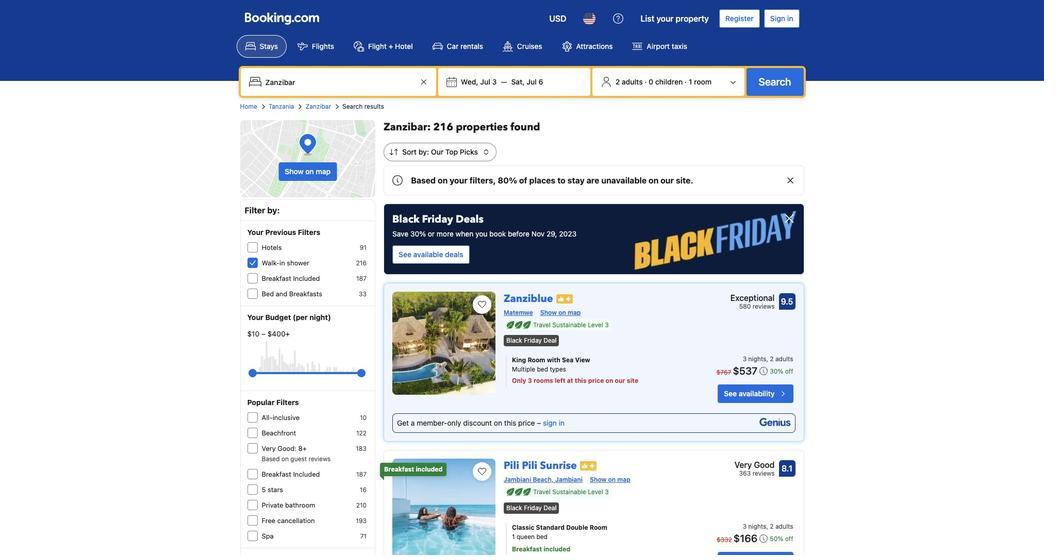 Task type: locate. For each thing, give the bounding box(es) containing it.
1 vertical spatial deal
[[544, 504, 557, 512]]

in right sign at the right of page
[[787, 14, 793, 23]]

breakfast down get
[[384, 466, 414, 473]]

0 horizontal spatial based
[[262, 455, 280, 463]]

0 vertical spatial map
[[316, 167, 331, 176]]

1 vertical spatial friday
[[524, 337, 542, 345]]

1 vertical spatial breakfast included
[[262, 470, 320, 478]]

bed up rooms
[[537, 366, 548, 373]]

0 vertical spatial price
[[588, 377, 604, 385]]

3 inside 'king room with sea view multiple bed types only 3 rooms left at this price on our site'
[[528, 377, 532, 385]]

room up multiple
[[528, 356, 545, 364]]

2 deal from the top
[[544, 504, 557, 512]]

0 horizontal spatial room
[[528, 356, 545, 364]]

sustainable
[[552, 321, 586, 329], [552, 488, 586, 496]]

2 vertical spatial friday
[[524, 504, 542, 512]]

scored 9.5 element
[[779, 293, 795, 310]]

a
[[411, 419, 415, 428]]

your
[[657, 14, 674, 23], [450, 176, 468, 185]]

2 nights from the top
[[748, 523, 766, 530]]

sustainable down sunrise at bottom
[[552, 488, 586, 496]]

1 jambiani from the left
[[504, 476, 531, 484]]

· right children
[[685, 77, 687, 86]]

filters,
[[470, 176, 496, 185]]

0 horizontal spatial search
[[342, 103, 363, 110]]

nights for zanziblue
[[748, 355, 766, 363]]

this right discount
[[504, 419, 516, 428]]

30% up the availability
[[770, 368, 783, 376]]

deals
[[456, 212, 484, 226]]

deal for zanziblue
[[544, 337, 557, 345]]

0 vertical spatial sustainable
[[552, 321, 586, 329]]

travel down the beach,
[[533, 488, 551, 496]]

filters
[[298, 228, 320, 237], [276, 398, 299, 407]]

1 vertical spatial sustainable
[[552, 488, 586, 496]]

popular filters
[[247, 398, 299, 407]]

1 vertical spatial show
[[540, 309, 557, 317]]

3 right only
[[528, 377, 532, 385]]

jul right wed,
[[480, 77, 490, 86]]

1 vertical spatial travel sustainable level 3
[[533, 488, 609, 496]]

scored 8.1 element
[[779, 461, 795, 477]]

216 down 91
[[356, 259, 367, 267]]

room inside classic standard double room 1 queen bed breakfast included
[[590, 524, 607, 531]]

jambiani left the beach,
[[504, 476, 531, 484]]

bed for zanziblue
[[537, 366, 548, 373]]

black inside black friday deals save 30% or more when you book before nov 29, 2023
[[392, 212, 419, 226]]

cruises
[[517, 42, 542, 51]]

based
[[411, 176, 436, 185], [262, 455, 280, 463]]

2 travel sustainable level 3 from the top
[[533, 488, 609, 496]]

shower
[[287, 259, 309, 267]]

1 vertical spatial adults
[[775, 355, 793, 363]]

deal up the "with"
[[544, 337, 557, 345]]

1 horizontal spatial very
[[735, 461, 752, 470]]

off up see availability link
[[785, 368, 793, 376]]

0 vertical spatial ,
[[766, 355, 768, 363]]

1 horizontal spatial 216
[[433, 120, 453, 134]]

1 vertical spatial your
[[247, 313, 263, 322]]

pili up the beach,
[[522, 459, 537, 473]]

1 inside dropdown button
[[689, 77, 692, 86]]

1 vertical spatial search
[[342, 103, 363, 110]]

0 vertical spatial based
[[411, 176, 436, 185]]

2 horizontal spatial show
[[590, 476, 607, 484]]

reviews right 580
[[753, 303, 775, 310]]

nights
[[748, 355, 766, 363], [748, 523, 766, 530]]

2 breakfast included from the top
[[262, 470, 320, 478]]

reviews inside very good 363 reviews
[[753, 470, 775, 478]]

list your property link
[[634, 6, 715, 31]]

search inside button
[[759, 76, 791, 88]]

black up save
[[392, 212, 419, 226]]

0 vertical spatial reviews
[[753, 303, 775, 310]]

in left "shower"
[[280, 259, 285, 267]]

level down this property is part of our preferred plus program. it's committed to providing outstanding service and excellent value. it'll pay us a higher commission if you make a booking. image
[[588, 488, 603, 496]]

0 vertical spatial black friday deal
[[506, 337, 557, 345]]

· left 0
[[645, 77, 647, 86]]

$537
[[733, 365, 758, 377]]

show for pili pili sunrise
[[590, 476, 607, 484]]

breakfast included
[[262, 274, 320, 283], [262, 470, 320, 478]]

deal for pili pili sunrise
[[544, 504, 557, 512]]

2 left 0
[[615, 77, 620, 86]]

adults up 50% off
[[775, 523, 793, 530]]

2 187 from the top
[[356, 471, 367, 478]]

1 travel from the top
[[533, 321, 551, 329]]

1 vertical spatial travel
[[533, 488, 551, 496]]

1 horizontal spatial ·
[[685, 77, 687, 86]]

jambiani down sunrise at bottom
[[555, 476, 583, 484]]

are
[[587, 176, 599, 185]]

nights up $166
[[748, 523, 766, 530]]

1 vertical spatial included
[[544, 545, 570, 553]]

1 horizontal spatial map
[[568, 309, 581, 317]]

2 adults · 0 children · 1 room
[[615, 77, 712, 86]]

0 vertical spatial this
[[575, 377, 587, 385]]

,
[[766, 355, 768, 363], [766, 523, 768, 530]]

0 vertical spatial show
[[285, 167, 304, 176]]

0 vertical spatial 1
[[689, 77, 692, 86]]

filter
[[245, 206, 265, 215]]

1 horizontal spatial show
[[540, 309, 557, 317]]

show on map
[[285, 167, 331, 176], [540, 309, 581, 317], [590, 476, 630, 484]]

0 horizontal spatial see
[[399, 250, 411, 259]]

rooms
[[534, 377, 553, 385]]

friday up or
[[422, 212, 453, 226]]

bed inside 'king room with sea view multiple bed types only 3 rooms left at this price on our site'
[[537, 366, 548, 373]]

by: left our
[[419, 147, 429, 156]]

, for zanziblue
[[766, 355, 768, 363]]

pili
[[504, 459, 519, 473], [522, 459, 537, 473]]

this property is part of our preferred plus program. it's committed to providing outstanding service and excellent value. it'll pay us a higher commission if you make a booking. image
[[556, 294, 573, 303], [556, 294, 573, 303], [580, 461, 597, 471]]

30% inside black friday deals save 30% or more when you book before nov 29, 2023
[[410, 229, 426, 238]]

very for good
[[735, 461, 752, 470]]

exceptional 580 reviews
[[730, 293, 775, 310]]

black friday deal up king
[[506, 337, 557, 345]]

search results
[[342, 103, 384, 110]]

on inside button
[[305, 167, 314, 176]]

1 vertical spatial nights
[[748, 523, 766, 530]]

black friday deals image
[[384, 204, 804, 274]]

1 vertical spatial room
[[590, 524, 607, 531]]

booking.com image
[[245, 12, 319, 25]]

group
[[252, 365, 361, 382]]

this property is part of our preferred plus program. it's committed to providing outstanding service and excellent value. it'll pay us a higher commission if you make a booking. image for pili pili sunrise
[[580, 461, 597, 471]]

sort
[[402, 147, 417, 156]]

search results updated. zanzibar: 216 properties found. applied filters: walk-in shower. element
[[384, 120, 804, 135]]

pili up jambiani beach, jambiani
[[504, 459, 519, 473]]

1 vertical spatial reviews
[[309, 455, 331, 463]]

1 horizontal spatial 30%
[[770, 368, 783, 376]]

0 vertical spatial search
[[759, 76, 791, 88]]

unavailable
[[601, 176, 647, 185]]

2 vertical spatial adults
[[775, 523, 793, 530]]

filters up the "inclusive"
[[276, 398, 299, 407]]

breakfast included up bed and breakfasts at the bottom left of the page
[[262, 274, 320, 283]]

search for search
[[759, 76, 791, 88]]

0 vertical spatial black
[[392, 212, 419, 226]]

breakfast included
[[384, 466, 443, 473]]

nights for pili pili sunrise
[[748, 523, 766, 530]]

reviews right the guest
[[309, 455, 331, 463]]

pili pili sunrise image
[[392, 459, 496, 555]]

see availability link
[[718, 385, 793, 403]]

included
[[293, 274, 320, 283], [293, 470, 320, 478]]

122
[[356, 430, 367, 437]]

blue genius logo image
[[759, 418, 791, 427], [759, 418, 791, 427]]

1 left room at the right
[[689, 77, 692, 86]]

2 for zanziblue
[[770, 355, 774, 363]]

2 3 nights , 2 adults from the top
[[743, 523, 793, 530]]

0 vertical spatial room
[[528, 356, 545, 364]]

only
[[447, 419, 461, 428]]

0 vertical spatial your
[[657, 14, 674, 23]]

$400+
[[267, 329, 290, 338]]

your previous filters
[[247, 228, 320, 237]]

available
[[413, 250, 443, 259]]

bed inside classic standard double room 1 queen bed breakfast included
[[536, 533, 548, 541]]

based for based on your filters, 80% of places to stay are unavailable on our site.
[[411, 176, 436, 185]]

1 vertical spatial black friday deal
[[506, 504, 557, 512]]

3 nights , 2 adults for pili pili sunrise
[[743, 523, 793, 530]]

tanzania
[[269, 103, 294, 110]]

based down our
[[411, 176, 436, 185]]

car rentals
[[447, 42, 483, 51]]

black friday deal up 'classic' on the bottom of page
[[506, 504, 557, 512]]

2 level from the top
[[588, 488, 603, 496]]

friday up 'classic' on the bottom of page
[[524, 504, 542, 512]]

1 vertical spatial show on map
[[540, 309, 581, 317]]

flight
[[368, 42, 387, 51]]

price down king room with sea view link
[[588, 377, 604, 385]]

1 vertical spatial map
[[568, 309, 581, 317]]

adults up 30% off
[[775, 355, 793, 363]]

33
[[359, 290, 367, 298]]

car rentals link
[[424, 35, 492, 58]]

travel for zanziblue
[[533, 321, 551, 329]]

black up 'classic' on the bottom of page
[[506, 504, 522, 512]]

at
[[567, 377, 573, 385]]

included down standard
[[544, 545, 570, 553]]

2 vertical spatial in
[[559, 419, 565, 428]]

your right 'list' on the top of page
[[657, 14, 674, 23]]

free cancellation
[[262, 517, 315, 525]]

bed down standard
[[536, 533, 548, 541]]

3 nights , 2 adults up 30% off
[[743, 355, 793, 363]]

exceptional element
[[730, 292, 775, 304]]

1 black friday deal from the top
[[506, 337, 557, 345]]

0 vertical spatial your
[[247, 228, 263, 237]]

3 nights , 2 adults for zanziblue
[[743, 355, 793, 363]]

your up $10
[[247, 313, 263, 322]]

sat,
[[511, 77, 525, 86]]

friday up king
[[524, 337, 542, 345]]

zanzibar:
[[384, 120, 431, 134]]

1 horizontal spatial –
[[537, 419, 541, 428]]

travel sustainable level 3 up sea
[[533, 321, 609, 329]]

0 horizontal spatial very
[[262, 444, 276, 453]]

0 horizontal spatial this
[[504, 419, 516, 428]]

see down save
[[399, 250, 411, 259]]

0 vertical spatial very
[[262, 444, 276, 453]]

– left the sign
[[537, 419, 541, 428]]

list
[[641, 14, 654, 23]]

1 level from the top
[[588, 321, 603, 329]]

3 up $166
[[743, 523, 747, 530]]

multiple
[[512, 366, 535, 373]]

2 inside dropdown button
[[615, 77, 620, 86]]

3 up $537
[[743, 355, 747, 363]]

filters right previous
[[298, 228, 320, 237]]

$10
[[247, 329, 259, 338]]

3 nights , 2 adults
[[743, 355, 793, 363], [743, 523, 793, 530]]

2 adults · 0 children · 1 room button
[[596, 72, 740, 92]]

2 travel from the top
[[533, 488, 551, 496]]

good:
[[278, 444, 296, 453]]

1 vertical spatial by:
[[267, 206, 280, 215]]

– right $10
[[261, 329, 266, 338]]

breakfast up and
[[262, 274, 291, 283]]

2 · from the left
[[685, 77, 687, 86]]

0 vertical spatial 187
[[356, 275, 367, 283]]

2 sustainable from the top
[[552, 488, 586, 496]]

black friday deal for zanziblue
[[506, 337, 557, 345]]

your for your previous filters
[[247, 228, 263, 237]]

get
[[397, 419, 409, 428]]

adults
[[622, 77, 643, 86], [775, 355, 793, 363], [775, 523, 793, 530]]

0 horizontal spatial –
[[261, 329, 266, 338]]

travel sustainable level 3 down sunrise at bottom
[[533, 488, 609, 496]]

1 travel sustainable level 3 from the top
[[533, 321, 609, 329]]

jul left "6"
[[527, 77, 537, 86]]

1 vertical spatial your
[[450, 176, 468, 185]]

reviews right 363
[[753, 470, 775, 478]]

travel down the zanziblue
[[533, 321, 551, 329]]

2 off from the top
[[785, 535, 793, 543]]

see down $767
[[724, 389, 737, 398]]

very inside very good 363 reviews
[[735, 461, 752, 470]]

0 vertical spatial 216
[[433, 120, 453, 134]]

1 horizontal spatial search
[[759, 76, 791, 88]]

with
[[547, 356, 560, 364]]

flight + hotel link
[[345, 35, 422, 58]]

0 vertical spatial 3 nights , 2 adults
[[743, 355, 793, 363]]

1 horizontal spatial price
[[588, 377, 604, 385]]

included down the guest
[[293, 470, 320, 478]]

2 vertical spatial 2
[[770, 523, 774, 530]]

2 , from the top
[[766, 523, 768, 530]]

1 horizontal spatial our
[[661, 176, 674, 185]]

1 horizontal spatial 1
[[689, 77, 692, 86]]

based down "very good: 8+"
[[262, 455, 280, 463]]

breakfast included down based on guest reviews
[[262, 470, 320, 478]]

1 vertical spatial 187
[[356, 471, 367, 478]]

3 left —
[[492, 77, 497, 86]]

nights up $537
[[748, 355, 766, 363]]

0 horizontal spatial show
[[285, 167, 304, 176]]

0 vertical spatial included
[[293, 274, 320, 283]]

0 vertical spatial travel sustainable level 3
[[533, 321, 609, 329]]

1 off from the top
[[785, 368, 793, 376]]

off right 50% on the bottom right of the page
[[785, 535, 793, 543]]

1 , from the top
[[766, 355, 768, 363]]

0 vertical spatial 30%
[[410, 229, 426, 238]]

zanzibar link
[[305, 102, 331, 111]]

by: right the filter at the top
[[267, 206, 280, 215]]

0 vertical spatial bed
[[537, 366, 548, 373]]

our left site at the right of page
[[615, 377, 625, 385]]

1 horizontal spatial jul
[[527, 77, 537, 86]]

1 horizontal spatial show on map
[[540, 309, 581, 317]]

stars
[[268, 486, 283, 494]]

1 vertical spatial 2
[[770, 355, 774, 363]]

search
[[759, 76, 791, 88], [342, 103, 363, 110]]

0 horizontal spatial map
[[316, 167, 331, 176]]

0 vertical spatial level
[[588, 321, 603, 329]]

2 horizontal spatial show on map
[[590, 476, 630, 484]]

187 up 33
[[356, 275, 367, 283]]

1 nights from the top
[[748, 355, 766, 363]]

see inside button
[[399, 250, 411, 259]]

show
[[285, 167, 304, 176], [540, 309, 557, 317], [590, 476, 607, 484]]

29,
[[547, 229, 557, 238]]

very left good:
[[262, 444, 276, 453]]

get a member-only discount on this price – sign in
[[397, 419, 565, 428]]

0 horizontal spatial 1
[[512, 533, 515, 541]]

this right at
[[575, 377, 587, 385]]

black for pili pili sunrise
[[506, 504, 522, 512]]

budget
[[265, 313, 291, 322]]

reviews for very
[[753, 470, 775, 478]]

1 vertical spatial very
[[735, 461, 752, 470]]

1 vertical spatial our
[[615, 377, 625, 385]]

1 3 nights , 2 adults from the top
[[743, 355, 793, 363]]

0 vertical spatial in
[[787, 14, 793, 23]]

2 vertical spatial reviews
[[753, 470, 775, 478]]

0 horizontal spatial show on map
[[285, 167, 331, 176]]

beach,
[[533, 476, 554, 484]]

included down member-
[[416, 466, 443, 473]]

3 nights , 2 adults up 50% on the bottom right of the page
[[743, 523, 793, 530]]

8.1
[[782, 464, 793, 473]]

property
[[676, 14, 709, 23]]

stays
[[260, 42, 278, 51]]

queen
[[517, 533, 535, 541]]

1 deal from the top
[[544, 337, 557, 345]]

$166
[[734, 532, 758, 544]]

off for zanziblue
[[785, 368, 793, 376]]

black up king
[[506, 337, 522, 345]]

king
[[512, 356, 526, 364]]

0 horizontal spatial included
[[416, 466, 443, 473]]

your down the filter at the top
[[247, 228, 263, 237]]

jul
[[480, 77, 490, 86], [527, 77, 537, 86]]

included up 'breakfasts'
[[293, 274, 320, 283]]

based for based on guest reviews
[[262, 455, 280, 463]]

1 pili from the left
[[504, 459, 519, 473]]

0 horizontal spatial in
[[280, 259, 285, 267]]

bed and breakfasts
[[262, 290, 322, 298]]

breakfast down queen
[[512, 545, 542, 553]]

friday
[[422, 212, 453, 226], [524, 337, 542, 345], [524, 504, 542, 512]]

deal up standard
[[544, 504, 557, 512]]

price left the sign
[[518, 419, 535, 428]]

0 horizontal spatial ·
[[645, 77, 647, 86]]

site
[[627, 377, 638, 385]]

1 sustainable from the top
[[552, 321, 586, 329]]

0 vertical spatial deal
[[544, 337, 557, 345]]

reviews inside exceptional 580 reviews
[[753, 303, 775, 310]]

2
[[615, 77, 620, 86], [770, 355, 774, 363], [770, 523, 774, 530]]

wed, jul 3 button
[[457, 73, 501, 91]]

sign in link
[[543, 419, 565, 428]]

this inside 'king room with sea view multiple bed types only 3 rooms left at this price on our site'
[[575, 377, 587, 385]]

0 vertical spatial breakfast included
[[262, 274, 320, 283]]

0 vertical spatial show on map
[[285, 167, 331, 176]]

to
[[557, 176, 566, 185]]

very good: 8+
[[262, 444, 307, 453]]

register link
[[719, 9, 760, 28]]

1 horizontal spatial room
[[590, 524, 607, 531]]

adults left 0
[[622, 77, 643, 86]]

0 vertical spatial by:
[[419, 147, 429, 156]]

your left filters,
[[450, 176, 468, 185]]

our left site.
[[661, 176, 674, 185]]

in right the sign
[[559, 419, 565, 428]]

0 vertical spatial off
[[785, 368, 793, 376]]

good
[[754, 461, 775, 470]]

wed, jul 3 — sat, jul 6
[[461, 77, 543, 86]]

by: for sort
[[419, 147, 429, 156]]

popular
[[247, 398, 275, 407]]

map
[[316, 167, 331, 176], [568, 309, 581, 317], [617, 476, 630, 484]]

1 horizontal spatial included
[[544, 545, 570, 553]]

room right double
[[590, 524, 607, 531]]

30% left or
[[410, 229, 426, 238]]

2 black friday deal from the top
[[506, 504, 557, 512]]

breakfast up stars
[[262, 470, 291, 478]]

2 up 30% off
[[770, 355, 774, 363]]

1 your from the top
[[247, 228, 263, 237]]

sustainable for pili pili sunrise
[[552, 488, 586, 496]]

travel for pili pili sunrise
[[533, 488, 551, 496]]

2 up 50% on the bottom right of the page
[[770, 523, 774, 530]]

187 up the 16
[[356, 471, 367, 478]]

tanzania link
[[269, 102, 294, 111]]

very for good:
[[262, 444, 276, 453]]

1 vertical spatial based
[[262, 455, 280, 463]]

2 your from the top
[[247, 313, 263, 322]]

1 vertical spatial bed
[[536, 533, 548, 541]]

1 left queen
[[512, 533, 515, 541]]

search button
[[746, 68, 804, 96]]

zanziblue image
[[392, 292, 496, 395]]

bed
[[537, 366, 548, 373], [536, 533, 548, 541]]

sustainable up sea
[[552, 321, 586, 329]]

2 horizontal spatial in
[[787, 14, 793, 23]]

black friday deal for pili pili sunrise
[[506, 504, 557, 512]]

216
[[433, 120, 453, 134], [356, 259, 367, 267]]

0 vertical spatial travel
[[533, 321, 551, 329]]

level up king room with sea view link
[[588, 321, 603, 329]]

very left "good"
[[735, 461, 752, 470]]

$10 – $400+
[[247, 329, 290, 338]]

0 horizontal spatial pili
[[504, 459, 519, 473]]

hotel
[[395, 42, 413, 51]]

216 up sort by: our top picks
[[433, 120, 453, 134]]



Task type: describe. For each thing, give the bounding box(es) containing it.
usd
[[549, 14, 566, 23]]

level for pili pili sunrise
[[588, 488, 603, 496]]

top
[[445, 147, 458, 156]]

16
[[360, 486, 367, 494]]

car
[[447, 42, 458, 51]]

zanziblue
[[504, 292, 553, 306]]

night)
[[310, 313, 331, 322]]

flights
[[312, 42, 334, 51]]

$767
[[717, 369, 731, 377]]

adults for zanziblue
[[775, 355, 793, 363]]

1 inside classic standard double room 1 queen bed breakfast included
[[512, 533, 515, 541]]

0
[[649, 77, 653, 86]]

stay
[[568, 176, 585, 185]]

classic
[[512, 524, 534, 531]]

0 vertical spatial our
[[661, 176, 674, 185]]

3 up king room with sea view link
[[605, 321, 609, 329]]

room inside 'king room with sea view multiple bed types only 3 rooms left at this price on our site'
[[528, 356, 545, 364]]

this property is part of our preferred plus program. it's committed to providing outstanding service and excellent value. it'll pay us a higher commission if you make a booking. image for zanziblue
[[556, 294, 573, 303]]

off for pili pili sunrise
[[785, 535, 793, 543]]

183
[[356, 445, 367, 453]]

show on map for zanziblue
[[540, 309, 581, 317]]

our inside 'king room with sea view multiple bed types only 3 rooms left at this price on our site'
[[615, 377, 625, 385]]

sat, jul 6 button
[[507, 73, 547, 91]]

2 for pili pili sunrise
[[770, 523, 774, 530]]

spa
[[262, 532, 274, 540]]

0 vertical spatial filters
[[298, 228, 320, 237]]

, for pili pili sunrise
[[766, 523, 768, 530]]

in for sign
[[787, 14, 793, 23]]

zanzibar: 216 properties found
[[384, 120, 540, 134]]

71
[[360, 533, 367, 540]]

reviews for based
[[309, 455, 331, 463]]

travel sustainable level 3 for zanziblue
[[533, 321, 609, 329]]

flight + hotel
[[368, 42, 413, 51]]

guest
[[290, 455, 307, 463]]

home link
[[240, 102, 257, 111]]

0 vertical spatial included
[[416, 466, 443, 473]]

based on guest reviews
[[262, 455, 331, 463]]

children
[[655, 77, 683, 86]]

on inside 'king room with sea view multiple bed types only 3 rooms left at this price on our site'
[[606, 377, 613, 385]]

adults inside dropdown button
[[622, 77, 643, 86]]

attractions
[[576, 42, 613, 51]]

all-inclusive
[[262, 414, 300, 422]]

pili pili sunrise
[[504, 459, 577, 473]]

availability
[[739, 389, 775, 398]]

8+
[[298, 444, 307, 453]]

only
[[512, 377, 526, 385]]

by: for filter
[[267, 206, 280, 215]]

found
[[510, 120, 540, 134]]

travel sustainable level 3 for pili pili sunrise
[[533, 488, 609, 496]]

very good element
[[735, 459, 775, 471]]

wed,
[[461, 77, 478, 86]]

rentals
[[460, 42, 483, 51]]

sunrise
[[540, 459, 577, 473]]

see for see availability
[[724, 389, 737, 398]]

adults for pili pili sunrise
[[775, 523, 793, 530]]

1 included from the top
[[293, 274, 320, 283]]

search for search results
[[342, 103, 363, 110]]

friday inside black friday deals save 30% or more when you book before nov 29, 2023
[[422, 212, 453, 226]]

airport
[[647, 42, 670, 51]]

map inside button
[[316, 167, 331, 176]]

sign in
[[770, 14, 793, 23]]

1 horizontal spatial in
[[559, 419, 565, 428]]

1 vertical spatial –
[[537, 419, 541, 428]]

home
[[240, 103, 257, 110]]

airport taxis
[[647, 42, 687, 51]]

5
[[262, 486, 266, 494]]

see available deals button
[[392, 245, 469, 264]]

breakfasts
[[289, 290, 322, 298]]

in for walk-
[[280, 259, 285, 267]]

1 horizontal spatial your
[[657, 14, 674, 23]]

1 jul from the left
[[480, 77, 490, 86]]

Where are you going? field
[[261, 73, 418, 91]]

show inside button
[[285, 167, 304, 176]]

breakfast inside classic standard double room 1 queen bed breakfast included
[[512, 545, 542, 553]]

save
[[392, 229, 408, 238]]

airport taxis link
[[624, 35, 696, 58]]

193
[[356, 517, 367, 525]]

5 stars
[[262, 486, 283, 494]]

1 vertical spatial 30%
[[770, 368, 783, 376]]

results
[[364, 103, 384, 110]]

your for your budget (per night)
[[247, 313, 263, 322]]

very good 363 reviews
[[735, 461, 775, 478]]

bathroom
[[285, 501, 315, 509]]

sustainable for zanziblue
[[552, 321, 586, 329]]

view
[[575, 356, 590, 364]]

matemwe
[[504, 309, 533, 317]]

level for zanziblue
[[588, 321, 603, 329]]

standard
[[536, 524, 565, 531]]

sign in link
[[764, 9, 799, 28]]

0 horizontal spatial your
[[450, 176, 468, 185]]

types
[[550, 366, 566, 373]]

580
[[739, 303, 751, 310]]

—
[[501, 77, 507, 86]]

zanzibar
[[305, 103, 331, 110]]

+
[[389, 42, 393, 51]]

map for zanziblue
[[568, 309, 581, 317]]

0 horizontal spatial 216
[[356, 259, 367, 267]]

of
[[519, 176, 527, 185]]

this property is part of our preferred plus program. it's committed to providing outstanding service and excellent value. it'll pay us a higher commission if you make a booking. image
[[580, 461, 597, 471]]

flights link
[[289, 35, 343, 58]]

50%
[[770, 535, 783, 543]]

hotels
[[262, 243, 282, 252]]

80%
[[498, 176, 517, 185]]

friday for zanziblue
[[524, 337, 542, 345]]

bed for pili pili sunrise
[[536, 533, 548, 541]]

included inside classic standard double room 1 queen bed breakfast included
[[544, 545, 570, 553]]

when
[[456, 229, 473, 238]]

friday for pili pili sunrise
[[524, 504, 542, 512]]

1 187 from the top
[[356, 275, 367, 283]]

1 · from the left
[[645, 77, 647, 86]]

show on map inside button
[[285, 167, 331, 176]]

price inside 'king room with sea view multiple bed types only 3 rooms left at this price on our site'
[[588, 377, 604, 385]]

deals
[[445, 250, 463, 259]]

register
[[725, 14, 754, 23]]

king room with sea view multiple bed types only 3 rooms left at this price on our site
[[512, 356, 638, 385]]

2 jul from the left
[[527, 77, 537, 86]]

inclusive
[[273, 414, 300, 422]]

1 vertical spatial filters
[[276, 398, 299, 407]]

show for zanziblue
[[540, 309, 557, 317]]

sign
[[543, 419, 557, 428]]

1 breakfast included from the top
[[262, 274, 320, 283]]

30% off
[[770, 368, 793, 376]]

2 included from the top
[[293, 470, 320, 478]]

map for pili pili sunrise
[[617, 476, 630, 484]]

black for zanziblue
[[506, 337, 522, 345]]

before
[[508, 229, 530, 238]]

show on map for pili pili sunrise
[[590, 476, 630, 484]]

2 pili from the left
[[522, 459, 537, 473]]

walk-in shower
[[262, 259, 309, 267]]

jambiani beach, jambiani
[[504, 476, 583, 484]]

discount
[[463, 419, 492, 428]]

pili pili sunrise link
[[504, 455, 577, 473]]

3 up "classic standard double room" 'link'
[[605, 488, 609, 496]]

left
[[555, 377, 565, 385]]

cancellation
[[277, 517, 315, 525]]

taxis
[[672, 42, 687, 51]]

see for see available deals
[[399, 250, 411, 259]]

and
[[276, 290, 287, 298]]

based on your filters, 80% of places to stay are unavailable on our site.
[[411, 176, 693, 185]]

0 vertical spatial –
[[261, 329, 266, 338]]

2 jambiani from the left
[[555, 476, 583, 484]]

0 horizontal spatial price
[[518, 419, 535, 428]]



Task type: vqa. For each thing, say whether or not it's contained in the screenshot.


